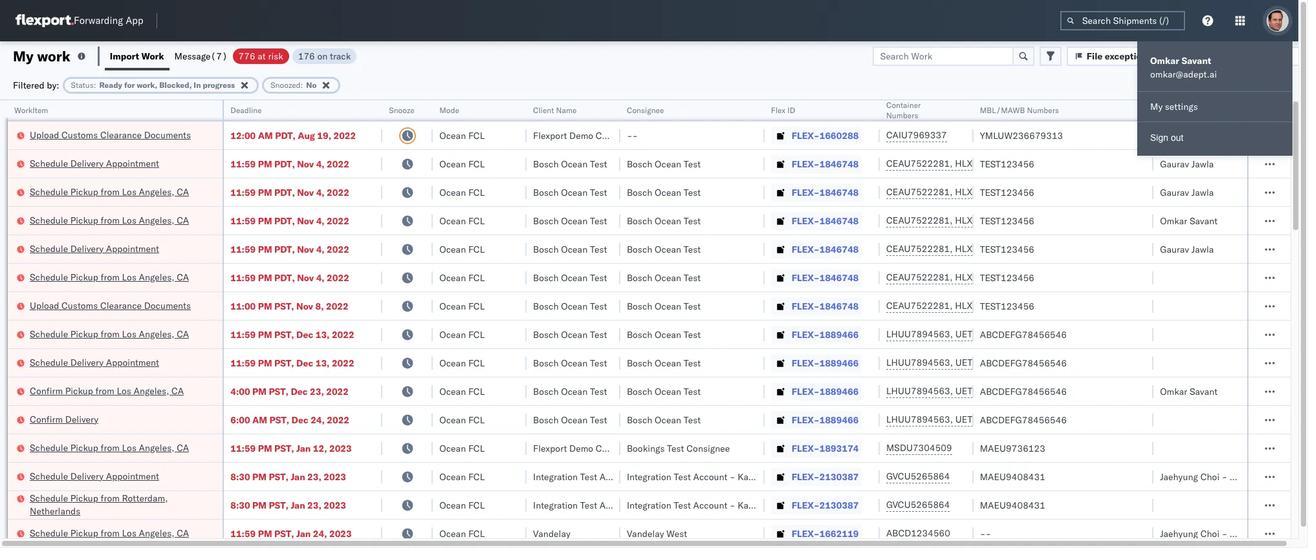Task type: vqa. For each thing, say whether or not it's contained in the screenshot.
Schedule Pickup from Los Angeles, CA dec
yes



Task type: describe. For each thing, give the bounding box(es) containing it.
operator
[[1160, 105, 1191, 115]]

omkar savant for test123456
[[1160, 215, 1218, 227]]

maeu9736123
[[980, 443, 1045, 455]]

flex-1846748 for schedule pickup from los angeles, ca link for second schedule pickup from los angeles, ca "button"
[[792, 215, 859, 227]]

flex
[[771, 105, 786, 115]]

2 ceau7522281, from the top
[[886, 186, 953, 198]]

11:59 for schedule pickup from los angeles, ca link corresponding to fourth schedule pickup from los angeles, ca "button"
[[230, 329, 256, 341]]

3 fcl from the top
[[468, 187, 485, 198]]

flex- for second schedule pickup from los angeles, ca "button"
[[792, 215, 820, 227]]

forwarding app
[[74, 15, 143, 27]]

schedule pickup from los angeles, ca for second schedule pickup from los angeles, ca "button" from the bottom of the page's schedule pickup from los angeles, ca link
[[30, 442, 189, 454]]

schedule pickup from los angeles, ca for schedule pickup from los angeles, ca link for second schedule pickup from los angeles, ca "button"
[[30, 214, 189, 226]]

11 resize handle column header from the left
[[1275, 100, 1291, 549]]

ceau7522281, for upload customs clearance documents button for 11:00 pm pst, nov 8, 2022
[[886, 300, 953, 312]]

schedule for third schedule delivery appointment button from the bottom
[[30, 243, 68, 255]]

4, for 1st schedule delivery appointment button from the top of the page
[[316, 158, 325, 170]]

schedule pickup from los angeles, ca link for 1st schedule pickup from los angeles, ca "button" from the top of the page
[[30, 185, 189, 198]]

from for schedule pickup from los angeles, ca link for second schedule pickup from los angeles, ca "button"
[[101, 214, 120, 226]]

id
[[788, 105, 795, 115]]

11:00
[[230, 301, 256, 312]]

ocean fcl for confirm delivery button
[[439, 414, 485, 426]]

filtered
[[13, 79, 44, 91]]

flexport demo consignee for bookings
[[533, 443, 639, 455]]

1662119
[[820, 528, 859, 540]]

savant inside omkar savant omkar@adept.ai
[[1182, 55, 1211, 67]]

batch action button
[[1215, 46, 1300, 66]]

batch
[[1235, 50, 1261, 62]]

2 karl from the top
[[738, 500, 754, 511]]

gaurav jawla for third schedule delivery appointment button from the bottom
[[1160, 244, 1214, 255]]

mbl/mawb numbers
[[980, 105, 1059, 115]]

1 maeu9408431 from the top
[[980, 471, 1045, 483]]

uetu5238478 for confirm pickup from los angeles, ca
[[955, 386, 1018, 397]]

pm for second schedule pickup from los angeles, ca "button" from the bottom of the page
[[258, 443, 272, 455]]

1 gvcu5265864 from the top
[[886, 471, 950, 483]]

2 11:59 pm pdt, nov 4, 2022 from the top
[[230, 187, 349, 198]]

1660288
[[820, 130, 859, 141]]

4 hlxu8034992 from the top
[[1024, 243, 1087, 255]]

schedule pickup from rotterdam, netherlands link
[[30, 492, 206, 518]]

4 schedule pickup from los angeles, ca button from the top
[[30, 328, 189, 342]]

ca for confirm pickup from los angeles, ca button
[[172, 385, 184, 397]]

Search Shipments (/) text field
[[1060, 11, 1185, 30]]

4:00 pm pst, dec 23, 2022
[[230, 386, 349, 398]]

nov for 1st schedule delivery appointment button from the top of the page
[[297, 158, 314, 170]]

2 schedule delivery appointment button from the top
[[30, 242, 159, 257]]

schedule pickup from rotterdam, netherlands
[[30, 493, 168, 517]]

3 gaurav jawla from the top
[[1160, 187, 1214, 198]]

fcl for upload customs clearance documents button for 11:00 pm pst, nov 8, 2022
[[468, 301, 485, 312]]

2 integration test account - karl lagerfeld from the top
[[627, 500, 795, 511]]

3 hlxu8034992 from the top
[[1024, 215, 1087, 226]]

sign
[[1150, 133, 1169, 143]]

1 hlxu8034992 from the top
[[1024, 158, 1087, 170]]

flex-1846748 for 3rd schedule pickup from los angeles, ca "button"'s schedule pickup from los angeles, ca link
[[792, 272, 859, 284]]

schedule delivery appointment link for fourth schedule delivery appointment button from the top
[[30, 470, 159, 483]]

ca for 1st schedule pickup from los angeles, ca "button" from the top of the page
[[177, 186, 189, 198]]

origin
[[1249, 471, 1274, 483]]

1 integration test account - karl lagerfeld from the top
[[627, 471, 795, 483]]

documents for 11:00 pm pst, nov 8, 2022
[[144, 300, 191, 312]]

13, for schedule pickup from los angeles, ca
[[316, 329, 330, 341]]

1 account from the top
[[693, 471, 727, 483]]

2 1846748 from the top
[[820, 187, 859, 198]]

12:00
[[230, 130, 256, 141]]

ceau7522281, hlxu6269489, hlxu8034992 for 1st schedule delivery appointment button from the top of the page
[[886, 158, 1087, 170]]

am for pdt,
[[258, 130, 273, 141]]

flex- for third schedule delivery appointment button from the bottom
[[792, 244, 820, 255]]

confirm delivery link
[[30, 413, 98, 426]]

2022 for confirm delivery button
[[327, 414, 349, 426]]

5 hlxu8034992 from the top
[[1024, 272, 1087, 283]]

upload customs clearance documents button for 12:00 am pdt, aug 19, 2022
[[30, 128, 191, 143]]

upload for 11:00 pm pst, nov 8, 2022
[[30, 300, 59, 312]]

jaehyung choi - test origin agent
[[1160, 471, 1301, 483]]

flex id button
[[765, 103, 867, 116]]

resize handle column header for flex id
[[864, 100, 880, 549]]

2 2130387 from the top
[[820, 500, 859, 511]]

test123456 for third schedule delivery appointment button from the bottom
[[980, 244, 1035, 255]]

2022 for fourth schedule pickup from los angeles, ca "button"
[[332, 329, 354, 341]]

from for 3rd schedule pickup from los angeles, ca "button"'s schedule pickup from los angeles, ca link
[[101, 271, 120, 283]]

2 integration from the top
[[627, 500, 672, 511]]

import work button
[[105, 41, 169, 71]]

14 ocean fcl from the top
[[439, 500, 485, 511]]

1 karl from the top
[[738, 471, 754, 483]]

3 schedule pickup from los angeles, ca button from the top
[[30, 271, 189, 285]]

blocked,
[[159, 80, 192, 90]]

los for second schedule pickup from los angeles, ca "button"
[[122, 214, 136, 226]]

2 8:30 from the top
[[230, 500, 250, 511]]

lhuu7894563, for confirm pickup from los angeles, ca
[[886, 386, 953, 397]]

omkar savant omkar@adept.ai
[[1150, 55, 1217, 80]]

name
[[556, 105, 577, 115]]

pst, for second schedule pickup from los angeles, ca "button" from the bottom of the page
[[274, 443, 294, 455]]

rotterdam,
[[122, 493, 168, 504]]

pm for 3rd schedule pickup from los angeles, ca "button"
[[258, 272, 272, 284]]

gaurav for 12:00 am pdt, aug 19, 2022's upload customs clearance documents button
[[1160, 130, 1189, 141]]

ceau7522281, hlxu6269489, hlxu8034992 for 3rd schedule pickup from los angeles, ca "button"
[[886, 272, 1087, 283]]

3 gaurav from the top
[[1160, 187, 1189, 198]]

15 flex- from the top
[[792, 528, 820, 540]]

9 11:59 from the top
[[230, 528, 256, 540]]

workitem button
[[8, 103, 210, 116]]

flex-1846748 for 1st schedule delivery appointment button from the top of the page's schedule delivery appointment link
[[792, 158, 859, 170]]

fcl for second schedule pickup from los angeles, ca "button" from the bottom of the page
[[468, 443, 485, 455]]

message (7)
[[174, 50, 227, 62]]

(7)
[[211, 50, 227, 62]]

demo for bookings
[[569, 443, 593, 455]]

schedule delivery appointment link for third schedule delivery appointment button from the bottom
[[30, 242, 159, 255]]

pm for fourth schedule delivery appointment button from the top
[[252, 471, 267, 483]]

abcdefg78456546 for confirm pickup from los angeles, ca
[[980, 386, 1067, 398]]

1 2130387 from the top
[[820, 471, 859, 483]]

pickup for confirm pickup from los angeles, ca button
[[65, 385, 93, 397]]

1 lagerfeld from the top
[[757, 471, 795, 483]]

savant for test123456
[[1190, 215, 1218, 227]]

1 flex-2130387 from the top
[[792, 471, 859, 483]]

vandelay west
[[627, 528, 687, 540]]

pm for 1st schedule delivery appointment button from the top of the page
[[258, 158, 272, 170]]

track
[[330, 50, 351, 62]]

11:59 pm pst, jan 24, 2023
[[230, 528, 352, 540]]

12:00 am pdt, aug 19, 2022
[[230, 130, 356, 141]]

14 fcl from the top
[[468, 500, 485, 511]]

1 8:30 from the top
[[230, 471, 250, 483]]

2 flex-2130387 from the top
[[792, 500, 859, 511]]

19,
[[317, 130, 331, 141]]

my settings
[[1150, 101, 1198, 113]]

ocean fcl for second schedule pickup from los angeles, ca "button" from the bottom of the page
[[439, 443, 485, 455]]

status
[[71, 80, 94, 90]]

2 gvcu5265864 from the top
[[886, 499, 950, 511]]

abcd1234560
[[886, 528, 950, 540]]

sign out button
[[1137, 125, 1293, 151]]

app
[[126, 15, 143, 27]]

776
[[238, 50, 255, 62]]

2 maeu9408431 from the top
[[980, 500, 1045, 511]]

15 ocean fcl from the top
[[439, 528, 485, 540]]

upload for 12:00 am pdt, aug 19, 2022
[[30, 129, 59, 141]]

2 ceau7522281, hlxu6269489, hlxu8034992 from the top
[[886, 186, 1087, 198]]

11:59 pm pst, jan 12, 2023
[[230, 443, 352, 455]]

container numbers
[[886, 100, 921, 120]]

14 flex- from the top
[[792, 500, 820, 511]]

angeles, for 1st schedule pickup from los angeles, ca "button" from the top of the page
[[139, 186, 174, 198]]

24, for 2022
[[311, 414, 325, 426]]

settings
[[1165, 101, 1198, 113]]

176 on track
[[298, 50, 351, 62]]

flex-1893174
[[792, 443, 859, 455]]

jawla for 12:00 am pdt, aug 19, 2022's upload customs clearance documents button
[[1192, 130, 1214, 141]]

176
[[298, 50, 315, 62]]

risk
[[268, 50, 283, 62]]

schedule for 1st schedule delivery appointment button from the top of the page
[[30, 158, 68, 169]]

container
[[886, 100, 921, 110]]

1893174
[[820, 443, 859, 455]]

confirm pickup from los angeles, ca
[[30, 385, 184, 397]]

3 jawla from the top
[[1192, 187, 1214, 198]]

resize handle column header for consignee
[[749, 100, 765, 549]]

jawla for 1st schedule delivery appointment button from the top of the page
[[1192, 158, 1214, 170]]

filtered by:
[[13, 79, 59, 91]]

2 4, from the top
[[316, 187, 325, 198]]

2 8:30 pm pst, jan 23, 2023 from the top
[[230, 500, 346, 511]]

ocean fcl for 3rd schedule pickup from los angeles, ca "button"
[[439, 272, 485, 284]]

batch action
[[1235, 50, 1291, 62]]

10 resize handle column header from the left
[[1232, 100, 1247, 549]]

appointment for second schedule delivery appointment button from the bottom
[[106, 357, 159, 368]]

1 schedule delivery appointment button from the top
[[30, 157, 159, 171]]

snoozed : no
[[271, 80, 317, 90]]

los for confirm pickup from los angeles, ca button
[[117, 385, 131, 397]]

5 schedule pickup from los angeles, ca button from the top
[[30, 442, 189, 456]]

file
[[1087, 50, 1103, 62]]

work,
[[137, 80, 157, 90]]

2 lagerfeld from the top
[[757, 500, 795, 511]]

ocean fcl for 1st schedule delivery appointment button from the top of the page
[[439, 158, 485, 170]]

los for 1st schedule pickup from los angeles, ca "button" from the top of the page
[[122, 186, 136, 198]]

my work
[[13, 47, 70, 65]]

2 11:59 from the top
[[230, 187, 256, 198]]

my for my work
[[13, 47, 34, 65]]

mbl/mawb numbers button
[[974, 103, 1141, 116]]

import
[[110, 50, 139, 62]]

6 hlxu8034992 from the top
[[1024, 300, 1087, 312]]

mbl/mawb
[[980, 105, 1025, 115]]

ocean fcl for confirm pickup from los angeles, ca button
[[439, 386, 485, 398]]

work
[[141, 50, 164, 62]]

hlxu6269489, for second schedule pickup from los angeles, ca "button"
[[955, 215, 1021, 226]]

import work
[[110, 50, 164, 62]]

13, for schedule delivery appointment
[[316, 357, 330, 369]]

resize handle column header for deadline
[[367, 100, 383, 549]]

client
[[533, 105, 554, 115]]

demo for -
[[569, 130, 593, 141]]

schedule pickup from los angeles, ca for schedule pickup from los angeles, ca link corresponding to fourth schedule pickup from los angeles, ca "button"
[[30, 328, 189, 340]]

2 test123456 from the top
[[980, 187, 1035, 198]]

6:00 am pst, dec 24, 2022
[[230, 414, 349, 426]]

lhuu7894563, uetu5238478 for confirm delivery
[[886, 414, 1018, 426]]

mode
[[439, 105, 459, 115]]

work
[[37, 47, 70, 65]]

progress
[[203, 80, 235, 90]]

2 hlxu6269489, from the top
[[955, 186, 1021, 198]]

ymluw236679313
[[980, 130, 1063, 141]]

west
[[667, 528, 687, 540]]

3 flex- from the top
[[792, 187, 820, 198]]

fcl for third schedule delivery appointment button from the bottom
[[468, 244, 485, 255]]

caiu7969337
[[886, 129, 947, 141]]

bookings test consignee
[[627, 443, 730, 455]]

fcl for 1st schedule delivery appointment button from the top of the page
[[468, 158, 485, 170]]

netherlands
[[30, 506, 80, 517]]

2 hlxu8034992 from the top
[[1024, 186, 1087, 198]]

from for schedule pickup from los angeles, ca link corresponding to fourth schedule pickup from los angeles, ca "button"
[[101, 328, 120, 340]]

am for pst,
[[252, 414, 267, 426]]

2 vertical spatial 23,
[[307, 500, 321, 511]]

gaurav jawla for 1st schedule delivery appointment button from the top of the page
[[1160, 158, 1214, 170]]

pm for second schedule pickup from los angeles, ca "button"
[[258, 215, 272, 227]]

3 resize handle column header from the left
[[417, 100, 433, 549]]

pm for fourth schedule pickup from los angeles, ca "button"
[[258, 329, 272, 341]]

gaurav for third schedule delivery appointment button from the bottom
[[1160, 244, 1189, 255]]

8,
[[315, 301, 324, 312]]

status : ready for work, blocked, in progress
[[71, 80, 235, 90]]

ca for 6th schedule pickup from los angeles, ca "button" from the top
[[177, 528, 189, 539]]

angeles, for confirm pickup from los angeles, ca button
[[134, 385, 169, 397]]

deadline button
[[224, 103, 370, 116]]

nov for third schedule delivery appointment button from the bottom
[[297, 244, 314, 255]]

pickup for second schedule pickup from los angeles, ca "button" from the bottom of the page
[[70, 442, 98, 454]]

776 at risk
[[238, 50, 283, 62]]

Search Work text field
[[873, 46, 1014, 66]]

flex-1660288
[[792, 130, 859, 141]]

flex-1889466 for schedule pickup from los angeles, ca
[[792, 329, 859, 341]]

4 schedule delivery appointment button from the top
[[30, 470, 159, 484]]

3 ocean fcl from the top
[[439, 187, 485, 198]]

fcl for confirm pickup from los angeles, ca button
[[468, 386, 485, 398]]

2022 for confirm pickup from los angeles, ca button
[[326, 386, 349, 398]]

ocean fcl for second schedule pickup from los angeles, ca "button"
[[439, 215, 485, 227]]

1 schedule pickup from los angeles, ca button from the top
[[30, 185, 189, 200]]

1 integration from the top
[[627, 471, 672, 483]]



Task type: locate. For each thing, give the bounding box(es) containing it.
0 vertical spatial 11:59 pm pst, dec 13, 2022
[[230, 329, 354, 341]]

1 schedule delivery appointment link from the top
[[30, 157, 159, 170]]

4 jawla from the top
[[1192, 244, 1214, 255]]

0 vertical spatial demo
[[569, 130, 593, 141]]

maeu9408431
[[980, 471, 1045, 483], [980, 500, 1045, 511]]

3 1889466 from the top
[[820, 386, 859, 398]]

numbers inside mbl/mawb numbers button
[[1027, 105, 1059, 115]]

schedule pickup from los angeles, ca link
[[30, 185, 189, 198], [30, 214, 189, 227], [30, 271, 189, 284], [30, 328, 189, 341], [30, 442, 189, 455], [30, 527, 189, 540]]

confirm pickup from los angeles, ca button
[[30, 385, 184, 399]]

dec for schedule pickup from los angeles, ca
[[296, 329, 313, 341]]

forwarding
[[74, 15, 123, 27]]

los
[[122, 186, 136, 198], [122, 214, 136, 226], [122, 271, 136, 283], [122, 328, 136, 340], [117, 385, 131, 397], [122, 442, 136, 454], [122, 528, 136, 539]]

23, for schedule delivery appointment
[[307, 471, 321, 483]]

ceau7522281,
[[886, 158, 953, 170], [886, 186, 953, 198], [886, 215, 953, 226], [886, 243, 953, 255], [886, 272, 953, 283], [886, 300, 953, 312]]

11:59 pm pdt, nov 4, 2022
[[230, 158, 349, 170], [230, 187, 349, 198], [230, 215, 349, 227], [230, 244, 349, 255], [230, 272, 349, 284]]

24,
[[311, 414, 325, 426], [313, 528, 327, 540]]

1 vertical spatial upload customs clearance documents link
[[30, 299, 191, 312]]

0 vertical spatial upload customs clearance documents button
[[30, 128, 191, 143]]

11:59 pm pdt, nov 4, 2022 for 1st schedule delivery appointment button from the top of the page
[[230, 158, 349, 170]]

abcdefg78456546 for schedule delivery appointment
[[980, 357, 1067, 369]]

1 vertical spatial demo
[[569, 443, 593, 455]]

2 vertical spatial savant
[[1190, 386, 1218, 398]]

8:30
[[230, 471, 250, 483], [230, 500, 250, 511]]

1 vertical spatial my
[[1150, 101, 1163, 113]]

los for 3rd schedule pickup from los angeles, ca "button"
[[122, 271, 136, 283]]

flex-1846748
[[792, 158, 859, 170], [792, 187, 859, 198], [792, 215, 859, 227], [792, 244, 859, 255], [792, 272, 859, 284], [792, 301, 859, 312]]

11:59 pm pst, dec 13, 2022 down "11:00 pm pst, nov 8, 2022"
[[230, 329, 354, 341]]

upload customs clearance documents link
[[30, 128, 191, 141], [30, 299, 191, 312]]

on
[[317, 50, 328, 62]]

4 ceau7522281, from the top
[[886, 243, 953, 255]]

bosch ocean test
[[533, 158, 607, 170], [627, 158, 701, 170], [533, 187, 607, 198], [627, 187, 701, 198], [533, 215, 607, 227], [627, 215, 701, 227], [533, 244, 607, 255], [627, 244, 701, 255], [533, 272, 607, 284], [627, 272, 701, 284], [533, 301, 607, 312], [627, 301, 701, 312], [533, 329, 607, 341], [627, 329, 701, 341], [533, 357, 607, 369], [627, 357, 701, 369], [533, 386, 607, 398], [627, 386, 701, 398], [533, 414, 607, 426], [627, 414, 701, 426]]

1 13, from the top
[[316, 329, 330, 341]]

jan
[[296, 443, 311, 455], [291, 471, 305, 483], [291, 500, 305, 511], [296, 528, 311, 540]]

clearance for 12:00 am pdt, aug 19, 2022
[[100, 129, 142, 141]]

23, up 6:00 am pst, dec 24, 2022
[[310, 386, 324, 398]]

ocean fcl
[[439, 130, 485, 141], [439, 158, 485, 170], [439, 187, 485, 198], [439, 215, 485, 227], [439, 244, 485, 255], [439, 272, 485, 284], [439, 301, 485, 312], [439, 329, 485, 341], [439, 357, 485, 369], [439, 386, 485, 398], [439, 414, 485, 426], [439, 443, 485, 455], [439, 471, 485, 483], [439, 500, 485, 511], [439, 528, 485, 540]]

1846748 for upload customs clearance documents button for 11:00 pm pst, nov 8, 2022
[[820, 301, 859, 312]]

confirm delivery button
[[30, 413, 98, 427]]

flex- for confirm pickup from los angeles, ca button
[[792, 386, 820, 398]]

4 1889466 from the top
[[820, 414, 859, 426]]

msdu7304509
[[886, 443, 952, 454]]

lagerfeld up flex-1662119
[[757, 500, 795, 511]]

3 schedule pickup from los angeles, ca link from the top
[[30, 271, 189, 284]]

11:59
[[230, 158, 256, 170], [230, 187, 256, 198], [230, 215, 256, 227], [230, 244, 256, 255], [230, 272, 256, 284], [230, 329, 256, 341], [230, 357, 256, 369], [230, 443, 256, 455], [230, 528, 256, 540]]

1846748
[[820, 158, 859, 170], [820, 187, 859, 198], [820, 215, 859, 227], [820, 244, 859, 255], [820, 272, 859, 284], [820, 301, 859, 312]]

dec up 6:00 am pst, dec 24, 2022
[[291, 386, 308, 398]]

integration down bookings
[[627, 471, 672, 483]]

1 vertical spatial savant
[[1190, 215, 1218, 227]]

1 vertical spatial upload customs clearance documents
[[30, 300, 191, 312]]

4 schedule delivery appointment link from the top
[[30, 470, 159, 483]]

1 vertical spatial upload customs clearance documents button
[[30, 299, 191, 313]]

5 schedule from the top
[[30, 271, 68, 283]]

gvcu5265864 down msdu7304509 at the right bottom of the page
[[886, 471, 950, 483]]

4 resize handle column header from the left
[[511, 100, 527, 549]]

from
[[101, 186, 120, 198], [101, 214, 120, 226], [101, 271, 120, 283], [101, 328, 120, 340], [95, 385, 114, 397], [101, 442, 120, 454], [101, 493, 120, 504], [101, 528, 120, 539]]

pdt,
[[275, 130, 296, 141], [274, 158, 295, 170], [274, 187, 295, 198], [274, 215, 295, 227], [274, 244, 295, 255], [274, 272, 295, 284]]

1 vertical spatial clearance
[[100, 300, 142, 312]]

am
[[258, 130, 273, 141], [252, 414, 267, 426]]

8:30 up 11:59 pm pst, jan 24, 2023
[[230, 500, 250, 511]]

flex- for 3rd schedule pickup from los angeles, ca "button"
[[792, 272, 820, 284]]

1 flex- from the top
[[792, 130, 820, 141]]

4 lhuu7894563, from the top
[[886, 414, 953, 426]]

gaurav jawla
[[1160, 130, 1214, 141], [1160, 158, 1214, 170], [1160, 187, 1214, 198], [1160, 244, 1214, 255]]

0 vertical spatial savant
[[1182, 55, 1211, 67]]

1846748 for second schedule pickup from los angeles, ca "button"
[[820, 215, 859, 227]]

2 jawla from the top
[[1192, 158, 1214, 170]]

los for second schedule pickup from los angeles, ca "button" from the bottom of the page
[[122, 442, 136, 454]]

los inside button
[[117, 385, 131, 397]]

hlxu6269489,
[[955, 158, 1021, 170], [955, 186, 1021, 198], [955, 215, 1021, 226], [955, 243, 1021, 255], [955, 272, 1021, 283], [955, 300, 1021, 312]]

schedule delivery appointment link for second schedule delivery appointment button from the bottom
[[30, 356, 159, 369]]

4 schedule from the top
[[30, 243, 68, 255]]

resize handle column header
[[207, 100, 223, 549], [367, 100, 383, 549], [417, 100, 433, 549], [511, 100, 527, 549], [605, 100, 620, 549], [749, 100, 765, 549], [864, 100, 880, 549], [958, 100, 974, 549], [1138, 100, 1154, 549], [1232, 100, 1247, 549], [1275, 100, 1291, 549]]

ocean fcl for second schedule delivery appointment button from the bottom
[[439, 357, 485, 369]]

2 uetu5238478 from the top
[[955, 357, 1018, 369]]

schedule pickup from rotterdam, netherlands button
[[30, 492, 206, 519]]

7 ocean fcl from the top
[[439, 301, 485, 312]]

mode button
[[433, 103, 514, 116]]

13, up 4:00 pm pst, dec 23, 2022
[[316, 357, 330, 369]]

1 vertical spatial integration test account - karl lagerfeld
[[627, 500, 795, 511]]

upload
[[30, 129, 59, 141], [30, 300, 59, 312]]

gaurav
[[1160, 130, 1189, 141], [1160, 158, 1189, 170], [1160, 187, 1189, 198], [1160, 244, 1189, 255]]

pickup for fourth schedule pickup from los angeles, ca "button"
[[70, 328, 98, 340]]

flex- for second schedule delivery appointment button from the bottom
[[792, 357, 820, 369]]

11:59 pm pst, dec 13, 2022 for schedule pickup from los angeles, ca
[[230, 329, 354, 341]]

2 schedule pickup from los angeles, ca button from the top
[[30, 214, 189, 228]]

8 resize handle column header from the left
[[958, 100, 974, 549]]

4 1846748 from the top
[[820, 244, 859, 255]]

uetu5238478 for schedule pickup from los angeles, ca
[[955, 329, 1018, 340]]

numbers for mbl/mawb numbers
[[1027, 105, 1059, 115]]

2 confirm from the top
[[30, 414, 63, 425]]

confirm pickup from los angeles, ca link
[[30, 385, 184, 398]]

by:
[[47, 79, 59, 91]]

:
[[94, 80, 96, 90], [301, 80, 303, 90]]

hlxu8034992
[[1024, 158, 1087, 170], [1024, 186, 1087, 198], [1024, 215, 1087, 226], [1024, 243, 1087, 255], [1024, 272, 1087, 283], [1024, 300, 1087, 312]]

13, down "8,"
[[316, 329, 330, 341]]

lagerfeld down flex-1893174
[[757, 471, 795, 483]]

omkar for test123456
[[1160, 215, 1187, 227]]

vandelay for vandelay
[[533, 528, 571, 540]]

0 vertical spatial 2130387
[[820, 471, 859, 483]]

5 ceau7522281, hlxu6269489, hlxu8034992 from the top
[[886, 272, 1087, 283]]

5 schedule pickup from los angeles, ca link from the top
[[30, 442, 189, 455]]

5 ocean fcl from the top
[[439, 244, 485, 255]]

0 vertical spatial --
[[627, 130, 638, 141]]

15 fcl from the top
[[468, 528, 485, 540]]

6 schedule pickup from los angeles, ca button from the top
[[30, 527, 189, 541]]

1 vertical spatial account
[[693, 500, 727, 511]]

consignee button
[[620, 103, 752, 116]]

3 flex-1846748 from the top
[[792, 215, 859, 227]]

1 horizontal spatial --
[[980, 528, 991, 540]]

1 vertical spatial 23,
[[307, 471, 321, 483]]

0 vertical spatial flexport demo consignee
[[533, 130, 639, 141]]

appointment for 1st schedule delivery appointment button from the top of the page
[[106, 158, 159, 169]]

4 abcdefg78456546 from the top
[[980, 414, 1067, 426]]

integration test account - karl lagerfeld up west
[[627, 500, 795, 511]]

workitem
[[14, 105, 48, 115]]

savant
[[1182, 55, 1211, 67], [1190, 215, 1218, 227], [1190, 386, 1218, 398]]

1 vertical spatial am
[[252, 414, 267, 426]]

5 1846748 from the top
[[820, 272, 859, 284]]

ca
[[177, 186, 189, 198], [177, 214, 189, 226], [177, 271, 189, 283], [177, 328, 189, 340], [172, 385, 184, 397], [177, 442, 189, 454], [177, 528, 189, 539]]

4 flex- from the top
[[792, 215, 820, 227]]

1 vertical spatial 11:59 pm pst, dec 13, 2022
[[230, 357, 354, 369]]

2 schedule pickup from los angeles, ca from the top
[[30, 214, 189, 226]]

flex- for upload customs clearance documents button for 11:00 pm pst, nov 8, 2022
[[792, 301, 820, 312]]

0 vertical spatial upload customs clearance documents link
[[30, 128, 191, 141]]

numbers down container
[[886, 111, 918, 120]]

schedule delivery appointment
[[30, 158, 159, 169], [30, 243, 159, 255], [30, 357, 159, 368], [30, 471, 159, 482]]

confirm for confirm delivery
[[30, 414, 63, 425]]

1846748 for 1st schedule delivery appointment button from the top of the page
[[820, 158, 859, 170]]

1 horizontal spatial :
[[301, 80, 303, 90]]

delivery inside button
[[65, 414, 98, 425]]

7 schedule from the top
[[30, 357, 68, 368]]

dec up 4:00 pm pst, dec 23, 2022
[[296, 357, 313, 369]]

11:59 pm pst, dec 13, 2022 up 4:00 pm pst, dec 23, 2022
[[230, 357, 354, 369]]

flex-1662119
[[792, 528, 859, 540]]

1 confirm from the top
[[30, 385, 63, 397]]

pst, for confirm delivery button
[[269, 414, 289, 426]]

0 vertical spatial 8:30
[[230, 471, 250, 483]]

1 upload from the top
[[30, 129, 59, 141]]

test123456 for upload customs clearance documents button for 11:00 pm pst, nov 8, 2022
[[980, 301, 1035, 312]]

ocean fcl for 12:00 am pdt, aug 19, 2022's upload customs clearance documents button
[[439, 130, 485, 141]]

11:59 pm pdt, nov 4, 2022 for 3rd schedule pickup from los angeles, ca "button"
[[230, 272, 349, 284]]

1 ocean fcl from the top
[[439, 130, 485, 141]]

integration test account - karl lagerfeld
[[627, 471, 795, 483], [627, 500, 795, 511]]

2130387 down 1893174
[[820, 471, 859, 483]]

at
[[258, 50, 266, 62]]

0 vertical spatial lagerfeld
[[757, 471, 795, 483]]

4 11:59 pm pdt, nov 4, 2022 from the top
[[230, 244, 349, 255]]

0 vertical spatial gvcu5265864
[[886, 471, 950, 483]]

schedule for fourth schedule pickup from los angeles, ca "button"
[[30, 328, 68, 340]]

1 ceau7522281, hlxu6269489, hlxu8034992 from the top
[[886, 158, 1087, 170]]

flexport for bookings test consignee
[[533, 443, 567, 455]]

1 vertical spatial integration
[[627, 500, 672, 511]]

pickup for 3rd schedule pickup from los angeles, ca "button"
[[70, 271, 98, 283]]

0 horizontal spatial :
[[94, 80, 96, 90]]

1 vertical spatial customs
[[62, 300, 98, 312]]

0 vertical spatial confirm
[[30, 385, 63, 397]]

2 schedule from the top
[[30, 186, 68, 198]]

3 1846748 from the top
[[820, 215, 859, 227]]

flex- for fourth schedule delivery appointment button from the top
[[792, 471, 820, 483]]

pm for upload customs clearance documents button for 11:00 pm pst, nov 8, 2022
[[258, 301, 272, 312]]

file exception
[[1087, 50, 1147, 62]]

fcl for fourth schedule delivery appointment button from the top
[[468, 471, 485, 483]]

9 flex- from the top
[[792, 357, 820, 369]]

6:00
[[230, 414, 250, 426]]

pickup inside schedule pickup from rotterdam, netherlands
[[70, 493, 98, 504]]

1 vertical spatial omkar
[[1160, 215, 1187, 227]]

omkar@adept.ai
[[1150, 69, 1217, 80]]

1 schedule pickup from los angeles, ca from the top
[[30, 186, 189, 198]]

test123456 for 3rd schedule pickup from los angeles, ca "button"
[[980, 272, 1035, 284]]

1 horizontal spatial vandelay
[[627, 528, 664, 540]]

: left no
[[301, 80, 303, 90]]

1 11:59 pm pst, dec 13, 2022 from the top
[[230, 329, 354, 341]]

6 fcl from the top
[[468, 272, 485, 284]]

4 11:59 from the top
[[230, 244, 256, 255]]

forwarding app link
[[16, 14, 143, 27]]

2 documents from the top
[[144, 300, 191, 312]]

pm for second schedule delivery appointment button from the bottom
[[258, 357, 272, 369]]

flexport
[[533, 130, 567, 141], [533, 443, 567, 455]]

0 vertical spatial flexport
[[533, 130, 567, 141]]

0 vertical spatial flex-2130387
[[792, 471, 859, 483]]

am right the 12:00
[[258, 130, 273, 141]]

schedule inside schedule pickup from rotterdam, netherlands
[[30, 493, 68, 504]]

8:30 down 6:00
[[230, 471, 250, 483]]

0 vertical spatial omkar savant
[[1160, 215, 1218, 227]]

dec up 11:59 pm pst, jan 12, 2023
[[291, 414, 308, 426]]

pickup for 6th schedule pickup from los angeles, ca "button" from the top
[[70, 528, 98, 539]]

6 schedule from the top
[[30, 328, 68, 340]]

integration up the vandelay west
[[627, 500, 672, 511]]

lhuu7894563, for confirm delivery
[[886, 414, 953, 426]]

client name button
[[527, 103, 607, 116]]

8:30 pm pst, jan 23, 2023 up 11:59 pm pst, jan 24, 2023
[[230, 500, 346, 511]]

4 ocean fcl from the top
[[439, 215, 485, 227]]

6 ocean fcl from the top
[[439, 272, 485, 284]]

13,
[[316, 329, 330, 341], [316, 357, 330, 369]]

from inside schedule pickup from rotterdam, netherlands
[[101, 493, 120, 504]]

confirm
[[30, 385, 63, 397], [30, 414, 63, 425]]

1 vertical spatial 13,
[[316, 357, 330, 369]]

1 vertical spatial documents
[[144, 300, 191, 312]]

exception
[[1105, 50, 1147, 62]]

numbers inside container numbers
[[886, 111, 918, 120]]

in
[[194, 80, 201, 90]]

0 horizontal spatial vandelay
[[533, 528, 571, 540]]

5 4, from the top
[[316, 272, 325, 284]]

2 flexport demo consignee from the top
[[533, 443, 639, 455]]

dec for confirm pickup from los angeles, ca
[[291, 386, 308, 398]]

demo down name
[[569, 130, 593, 141]]

agent
[[1277, 471, 1301, 483]]

gvcu5265864 up the abcd1234560
[[886, 499, 950, 511]]

0 horizontal spatial my
[[13, 47, 34, 65]]

uetu5238478 for confirm delivery
[[955, 414, 1018, 426]]

1 vandelay from the left
[[533, 528, 571, 540]]

dec down "11:00 pm pst, nov 8, 2022"
[[296, 329, 313, 341]]

pm for confirm pickup from los angeles, ca button
[[252, 386, 267, 398]]

schedule delivery appointment for 1st schedule delivery appointment button from the top of the page
[[30, 158, 159, 169]]

3 schedule delivery appointment button from the top
[[30, 356, 159, 370]]

omkar inside omkar savant omkar@adept.ai
[[1150, 55, 1179, 67]]

4 4, from the top
[[316, 244, 325, 255]]

customs for 12:00 am pdt, aug 19, 2022
[[62, 129, 98, 141]]

1 clearance from the top
[[100, 129, 142, 141]]

bosch
[[533, 158, 559, 170], [627, 158, 652, 170], [533, 187, 559, 198], [627, 187, 652, 198], [533, 215, 559, 227], [627, 215, 652, 227], [533, 244, 559, 255], [627, 244, 652, 255], [533, 272, 559, 284], [627, 272, 652, 284], [533, 301, 559, 312], [627, 301, 652, 312], [533, 329, 559, 341], [627, 329, 652, 341], [533, 357, 559, 369], [627, 357, 652, 369], [533, 386, 559, 398], [627, 386, 652, 398], [533, 414, 559, 426], [627, 414, 652, 426]]

lagerfeld
[[757, 471, 795, 483], [757, 500, 795, 511]]

documents for 12:00 am pdt, aug 19, 2022
[[144, 129, 191, 141]]

ceau7522281, hlxu6269489, hlxu8034992
[[886, 158, 1087, 170], [886, 186, 1087, 198], [886, 215, 1087, 226], [886, 243, 1087, 255], [886, 272, 1087, 283], [886, 300, 1087, 312]]

0 horizontal spatial numbers
[[886, 111, 918, 120]]

4 hlxu6269489, from the top
[[955, 243, 1021, 255]]

account
[[693, 471, 727, 483], [693, 500, 727, 511]]

3 abcdefg78456546 from the top
[[980, 386, 1067, 398]]

23, down 12,
[[307, 471, 321, 483]]

test123456
[[980, 158, 1035, 170], [980, 187, 1035, 198], [980, 215, 1035, 227], [980, 244, 1035, 255], [980, 272, 1035, 284], [980, 301, 1035, 312]]

from for schedule pickup from los angeles, ca link associated with 6th schedule pickup from los angeles, ca "button" from the top
[[101, 528, 120, 539]]

2022 for second schedule pickup from los angeles, ca "button"
[[327, 215, 349, 227]]

ca inside confirm pickup from los angeles, ca link
[[172, 385, 184, 397]]

flex-2130387 button
[[771, 468, 862, 486], [771, 468, 862, 486], [771, 497, 862, 515], [771, 497, 862, 515]]

13 flex- from the top
[[792, 471, 820, 483]]

1889466 for confirm delivery
[[820, 414, 859, 426]]

flex- for 12:00 am pdt, aug 19, 2022's upload customs clearance documents button
[[792, 130, 820, 141]]

2 account from the top
[[693, 500, 727, 511]]

confirm inside button
[[30, 414, 63, 425]]

1 vertical spatial karl
[[738, 500, 754, 511]]

flex-2130387 up flex-1662119
[[792, 500, 859, 511]]

angeles, for 3rd schedule pickup from los angeles, ca "button"
[[139, 271, 174, 283]]

0 vertical spatial upload
[[30, 129, 59, 141]]

schedule
[[30, 158, 68, 169], [30, 186, 68, 198], [30, 214, 68, 226], [30, 243, 68, 255], [30, 271, 68, 283], [30, 328, 68, 340], [30, 357, 68, 368], [30, 442, 68, 454], [30, 471, 68, 482], [30, 493, 68, 504], [30, 528, 68, 539]]

2 : from the left
[[301, 80, 303, 90]]

2 lhuu7894563, from the top
[[886, 357, 953, 369]]

1 vertical spatial flexport demo consignee
[[533, 443, 639, 455]]

1 horizontal spatial numbers
[[1027, 105, 1059, 115]]

flex- for 1st schedule delivery appointment button from the top of the page
[[792, 158, 820, 170]]

: left ready
[[94, 80, 96, 90]]

4 schedule pickup from los angeles, ca from the top
[[30, 328, 189, 340]]

flex-2130387 down flex-1893174
[[792, 471, 859, 483]]

4 fcl from the top
[[468, 215, 485, 227]]

ocean fcl for upload customs clearance documents button for 11:00 pm pst, nov 8, 2022
[[439, 301, 485, 312]]

schedule delivery appointment for third schedule delivery appointment button from the bottom
[[30, 243, 159, 255]]

consignee inside button
[[627, 105, 664, 115]]

bookings
[[627, 443, 665, 455]]

1 horizontal spatial my
[[1150, 101, 1163, 113]]

5 test123456 from the top
[[980, 272, 1035, 284]]

1 vertical spatial --
[[980, 528, 991, 540]]

1 flex-1846748 from the top
[[792, 158, 859, 170]]

1 vertical spatial lagerfeld
[[757, 500, 795, 511]]

savant for abcdefg78456546
[[1190, 386, 1218, 398]]

1 abcdefg78456546 from the top
[[980, 329, 1067, 341]]

schedule for 3rd schedule pickup from los angeles, ca "button"
[[30, 271, 68, 283]]

schedule delivery appointment button
[[30, 157, 159, 171], [30, 242, 159, 257], [30, 356, 159, 370], [30, 470, 159, 484]]

2 customs from the top
[[62, 300, 98, 312]]

1 vertical spatial flexport
[[533, 443, 567, 455]]

out
[[1171, 133, 1184, 143]]

4, for third schedule delivery appointment button from the bottom
[[316, 244, 325, 255]]

1 vertical spatial upload
[[30, 300, 59, 312]]

--
[[627, 130, 638, 141], [980, 528, 991, 540]]

flex-1893174 button
[[771, 440, 862, 458], [771, 440, 862, 458]]

1 lhuu7894563, from the top
[[886, 329, 953, 340]]

1 vertical spatial confirm
[[30, 414, 63, 425]]

fcl for confirm delivery button
[[468, 414, 485, 426]]

23, up 11:59 pm pst, jan 24, 2023
[[307, 500, 321, 511]]

snoozed
[[271, 80, 301, 90]]

ceau7522281, for third schedule delivery appointment button from the bottom
[[886, 243, 953, 255]]

11:00 pm pst, nov 8, 2022
[[230, 301, 349, 312]]

test
[[590, 158, 607, 170], [684, 158, 701, 170], [590, 187, 607, 198], [684, 187, 701, 198], [590, 215, 607, 227], [684, 215, 701, 227], [590, 244, 607, 255], [684, 244, 701, 255], [590, 272, 607, 284], [684, 272, 701, 284], [590, 301, 607, 312], [684, 301, 701, 312], [590, 329, 607, 341], [684, 329, 701, 341], [590, 357, 607, 369], [684, 357, 701, 369], [590, 386, 607, 398], [684, 386, 701, 398], [590, 414, 607, 426], [684, 414, 701, 426], [667, 443, 684, 455], [674, 471, 691, 483], [1230, 471, 1247, 483], [674, 500, 691, 511]]

1 vertical spatial 2130387
[[820, 500, 859, 511]]

1 vertical spatial 8:30 pm pst, jan 23, 2023
[[230, 500, 346, 511]]

flex-1889466 for confirm delivery
[[792, 414, 859, 426]]

0 vertical spatial documents
[[144, 129, 191, 141]]

clearance
[[100, 129, 142, 141], [100, 300, 142, 312]]

1889466 for confirm pickup from los angeles, ca
[[820, 386, 859, 398]]

ceau7522281, for second schedule pickup from los angeles, ca "button"
[[886, 215, 953, 226]]

0 vertical spatial upload customs clearance documents
[[30, 129, 191, 141]]

los for fourth schedule pickup from los angeles, ca "button"
[[122, 328, 136, 340]]

0 vertical spatial account
[[693, 471, 727, 483]]

demo left bookings
[[569, 443, 593, 455]]

0 vertical spatial clearance
[[100, 129, 142, 141]]

1 vertical spatial omkar savant
[[1160, 386, 1218, 398]]

my up filtered
[[13, 47, 34, 65]]

0 vertical spatial 23,
[[310, 386, 324, 398]]

2 appointment from the top
[[106, 243, 159, 255]]

pst, for fourth schedule delivery appointment button from the top
[[269, 471, 289, 483]]

0 vertical spatial 13,
[[316, 329, 330, 341]]

0 vertical spatial omkar
[[1150, 55, 1179, 67]]

4 gaurav from the top
[[1160, 244, 1189, 255]]

ready
[[99, 80, 122, 90]]

0 vertical spatial integration test account - karl lagerfeld
[[627, 471, 795, 483]]

2 11:59 pm pst, dec 13, 2022 from the top
[[230, 357, 354, 369]]

7 resize handle column header from the left
[[864, 100, 880, 549]]

2 vertical spatial omkar
[[1160, 386, 1187, 398]]

6 flex- from the top
[[792, 272, 820, 284]]

flexport. image
[[16, 14, 74, 27]]

-
[[627, 130, 632, 141], [632, 130, 638, 141], [730, 471, 735, 483], [1222, 471, 1228, 483], [730, 500, 735, 511], [980, 528, 986, 540], [986, 528, 991, 540]]

4,
[[316, 158, 325, 170], [316, 187, 325, 198], [316, 215, 325, 227], [316, 244, 325, 255], [316, 272, 325, 284]]

1 vertical spatial maeu9408431
[[980, 500, 1045, 511]]

1 vertical spatial 8:30
[[230, 500, 250, 511]]

confirm delivery
[[30, 414, 98, 425]]

angeles, inside button
[[134, 385, 169, 397]]

pst, for confirm pickup from los angeles, ca button
[[269, 386, 289, 398]]

container numbers button
[[880, 98, 961, 121]]

2 flex-1846748 from the top
[[792, 187, 859, 198]]

0 vertical spatial integration
[[627, 471, 672, 483]]

numbers up ymluw236679313
[[1027, 105, 1059, 115]]

integration test account - karl lagerfeld down bookings test consignee on the bottom of the page
[[627, 471, 795, 483]]

0 vertical spatial maeu9408431
[[980, 471, 1045, 483]]

file exception button
[[1067, 46, 1156, 66], [1067, 46, 1156, 66]]

from for confirm pickup from los angeles, ca link
[[95, 385, 114, 397]]

test123456 for 1st schedule delivery appointment button from the top of the page
[[980, 158, 1035, 170]]

abcdefg78456546
[[980, 329, 1067, 341], [980, 357, 1067, 369], [980, 386, 1067, 398], [980, 414, 1067, 426]]

omkar for abcdefg78456546
[[1160, 386, 1187, 398]]

integration
[[627, 471, 672, 483], [627, 500, 672, 511]]

9 schedule from the top
[[30, 471, 68, 482]]

3 11:59 from the top
[[230, 215, 256, 227]]

1 8:30 pm pst, jan 23, 2023 from the top
[[230, 471, 346, 483]]

: for snoozed
[[301, 80, 303, 90]]

13 ocean fcl from the top
[[439, 471, 485, 483]]

no
[[306, 80, 317, 90]]

my left settings
[[1150, 101, 1163, 113]]

hlxu6269489, for third schedule delivery appointment button from the bottom
[[955, 243, 1021, 255]]

4 flex-1846748 from the top
[[792, 244, 859, 255]]

2 upload customs clearance documents button from the top
[[30, 299, 191, 313]]

customs for 11:00 pm pst, nov 8, 2022
[[62, 300, 98, 312]]

0 vertical spatial am
[[258, 130, 273, 141]]

0 vertical spatial customs
[[62, 129, 98, 141]]

ca for second schedule pickup from los angeles, ca "button" from the bottom of the page
[[177, 442, 189, 454]]

1 appointment from the top
[[106, 158, 159, 169]]

action
[[1263, 50, 1291, 62]]

aug
[[298, 130, 315, 141]]

0 horizontal spatial --
[[627, 130, 638, 141]]

8:30 pm pst, jan 23, 2023 down 11:59 pm pst, jan 12, 2023
[[230, 471, 346, 483]]

sign out
[[1150, 133, 1184, 143]]

jaehyung
[[1160, 471, 1198, 483]]

1 vertical spatial gvcu5265864
[[886, 499, 950, 511]]

0 vertical spatial 8:30 pm pst, jan 23, 2023
[[230, 471, 346, 483]]

1 vertical spatial flex-2130387
[[792, 500, 859, 511]]

1889466 for schedule pickup from los angeles, ca
[[820, 329, 859, 341]]

angeles, for second schedule pickup from los angeles, ca "button"
[[139, 214, 174, 226]]

schedule for second schedule pickup from los angeles, ca "button" from the bottom of the page
[[30, 442, 68, 454]]

appointment
[[106, 158, 159, 169], [106, 243, 159, 255], [106, 357, 159, 368], [106, 471, 159, 482]]

client name
[[533, 105, 577, 115]]

4 schedule pickup from los angeles, ca link from the top
[[30, 328, 189, 341]]

0 vertical spatial my
[[13, 47, 34, 65]]

: for status
[[94, 80, 96, 90]]

13 fcl from the top
[[468, 471, 485, 483]]

ceau7522281, for 3rd schedule pickup from los angeles, ca "button"
[[886, 272, 953, 283]]

numbers
[[1027, 105, 1059, 115], [886, 111, 918, 120]]

upload customs clearance documents for 11:00
[[30, 300, 191, 312]]

from for second schedule pickup from los angeles, ca "button" from the bottom of the page's schedule pickup from los angeles, ca link
[[101, 442, 120, 454]]

4:00
[[230, 386, 250, 398]]

lhuu7894563, uetu5238478 for confirm pickup from los angeles, ca
[[886, 386, 1018, 397]]

1 vertical spatial 24,
[[313, 528, 327, 540]]

0 vertical spatial karl
[[738, 471, 754, 483]]

am right 6:00
[[252, 414, 267, 426]]

4, for second schedule pickup from los angeles, ca "button"
[[316, 215, 325, 227]]

my for my settings
[[1150, 101, 1163, 113]]

nov
[[297, 158, 314, 170], [297, 187, 314, 198], [297, 215, 314, 227], [297, 244, 314, 255], [297, 272, 314, 284], [296, 301, 313, 312]]

4 ceau7522281, hlxu6269489, hlxu8034992 from the top
[[886, 243, 1087, 255]]

schedule pickup from los angeles, ca link for 6th schedule pickup from los angeles, ca "button" from the top
[[30, 527, 189, 540]]

2130387 up 1662119
[[820, 500, 859, 511]]

confirm inside button
[[30, 385, 63, 397]]

jawla
[[1192, 130, 1214, 141], [1192, 158, 1214, 170], [1192, 187, 1214, 198], [1192, 244, 1214, 255]]

5 flex-1846748 from the top
[[792, 272, 859, 284]]

0 vertical spatial 24,
[[311, 414, 325, 426]]



